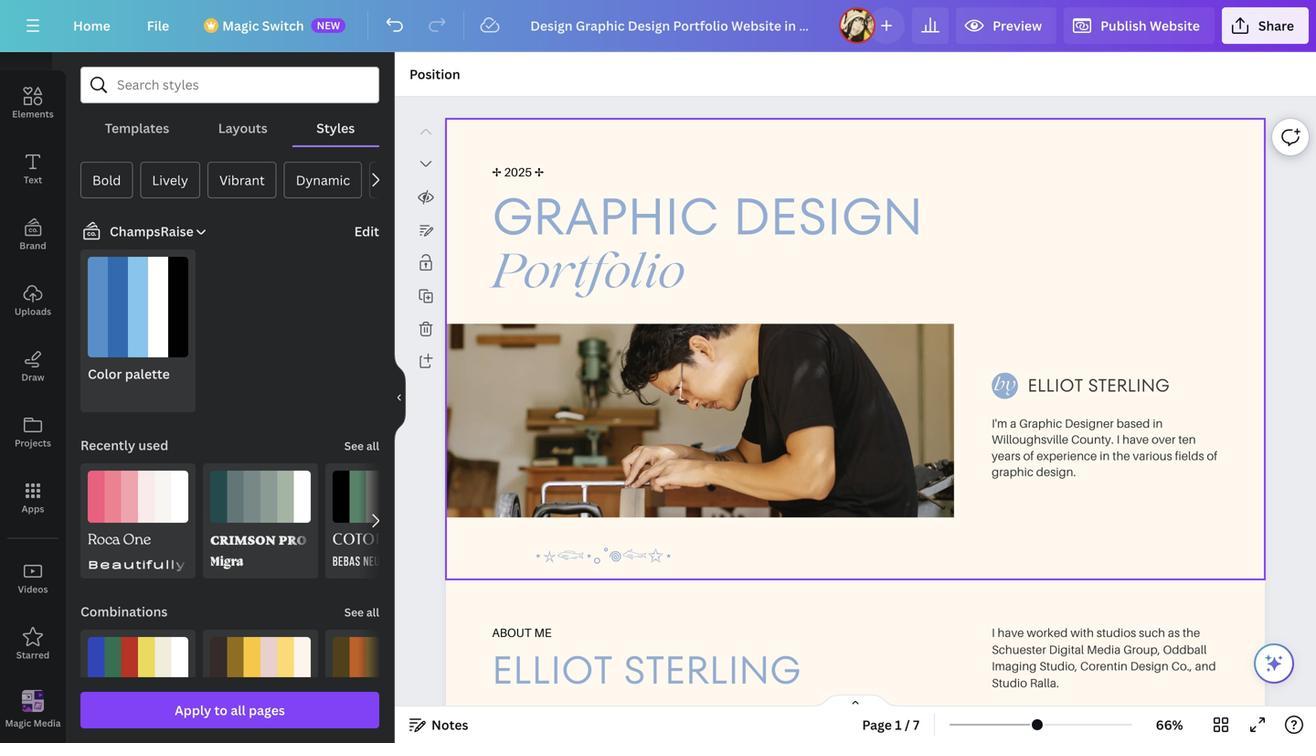 Task type: locate. For each thing, give the bounding box(es) containing it.
have inside "i'm a graphic designer based in willoughsville county. i have over ten years of experience in the various fields of graphic design."
[[1123, 432, 1149, 447]]

in
[[1153, 416, 1163, 431], [1100, 449, 1110, 463]]

projects button
[[0, 400, 66, 465]]

elliot
[[1028, 373, 1084, 398], [492, 643, 613, 697]]

0 vertical spatial the
[[1113, 449, 1131, 463]]

all left hide image
[[367, 438, 379, 453]]

magic media
[[5, 717, 61, 729]]

1 horizontal spatial elliot
[[1028, 373, 1084, 398]]

champsraise button
[[73, 220, 208, 242]]

used
[[138, 437, 168, 454]]

see left hide image
[[344, 438, 364, 453]]

elliot down me
[[492, 643, 613, 697]]

apply to all pages button
[[80, 692, 379, 729]]

1 vertical spatial media
[[33, 717, 61, 729]]

1 horizontal spatial of
[[1207, 449, 1218, 463]]

videos
[[18, 583, 48, 596]]

lively button
[[140, 162, 200, 198]]

preview
[[993, 17, 1042, 34]]

magic down the starred
[[5, 717, 31, 729]]

publish
[[1101, 17, 1147, 34]]

0 vertical spatial in
[[1153, 416, 1163, 431]]

1 horizontal spatial the
[[1183, 625, 1201, 640]]

graphic up portfolio
[[492, 181, 719, 252]]

in down county.
[[1100, 449, 1110, 463]]

layouts
[[218, 119, 268, 137]]

me
[[534, 625, 552, 640]]

1 horizontal spatial have
[[1123, 432, 1149, 447]]

0 horizontal spatial the
[[1113, 449, 1131, 463]]

1 vertical spatial graphic
[[1020, 416, 1063, 431]]

1 horizontal spatial graphic
[[1020, 416, 1063, 431]]

dynamic
[[296, 171, 350, 189]]

✢
[[492, 165, 502, 179], [535, 165, 544, 179]]

1 vertical spatial magic
[[5, 717, 31, 729]]

elements button
[[0, 70, 66, 136]]

see all button down the 'neue'
[[343, 593, 381, 630]]

0 horizontal spatial design
[[18, 42, 48, 54]]

0 horizontal spatial media
[[33, 717, 61, 729]]

migra
[[210, 556, 243, 570]]

media
[[1087, 642, 1121, 657], [33, 717, 61, 729]]

i down based
[[1117, 432, 1120, 447]]

1 horizontal spatial media
[[1087, 642, 1121, 657]]

studios
[[1097, 625, 1137, 640]]

0 vertical spatial elliot
[[1028, 373, 1084, 398]]

see all
[[344, 438, 379, 453], [344, 605, 379, 620]]

of right fields
[[1207, 449, 1218, 463]]

1 horizontal spatial design
[[734, 181, 923, 252]]

0 horizontal spatial elliot
[[492, 643, 613, 697]]

0 horizontal spatial i
[[992, 625, 995, 640]]

apply to all pages
[[175, 702, 285, 719]]

1 see all from the top
[[344, 438, 379, 453]]

1 vertical spatial design
[[734, 181, 923, 252]]

i up schuester
[[992, 625, 995, 640]]

/
[[905, 716, 910, 734]]

apply "lemon meringue" style image
[[210, 637, 311, 737]]

page
[[862, 716, 892, 734]]

0 vertical spatial see
[[344, 438, 364, 453]]

graphic
[[992, 465, 1034, 479]]

1 horizontal spatial ✢
[[535, 165, 544, 179]]

all down the 'neue'
[[367, 605, 379, 620]]

0 vertical spatial all
[[367, 438, 379, 453]]

graphic
[[492, 181, 719, 252], [1020, 416, 1063, 431]]

see down bebas
[[344, 605, 364, 620]]

1 horizontal spatial magic
[[222, 17, 259, 34]]

1 vertical spatial see all
[[344, 605, 379, 620]]

of
[[1024, 449, 1034, 463], [1207, 449, 1218, 463]]

see for recently used
[[344, 438, 364, 453]]

1 see from the top
[[344, 438, 364, 453]]

of down willoughsville
[[1024, 449, 1034, 463]]

2 see from the top
[[344, 605, 364, 620]]

design inside i have worked with studios such as the schuester digital media group, oddball imaging studio, corentin design co., and studio ralla.
[[1131, 659, 1169, 673]]

in up over
[[1153, 416, 1163, 431]]

0 horizontal spatial magic
[[5, 717, 31, 729]]

elliot sterling
[[1028, 373, 1170, 398]]

1 vertical spatial elliot
[[492, 643, 613, 697]]

2 vertical spatial design
[[1131, 659, 1169, 673]]

1 vertical spatial see all button
[[343, 593, 381, 630]]

combinations button
[[79, 593, 169, 630]]

1 vertical spatial i
[[992, 625, 995, 640]]

elliot right "by"
[[1028, 373, 1084, 398]]

draw
[[21, 371, 44, 384]]

magic switch
[[222, 17, 304, 34]]

2 horizontal spatial design
[[1131, 659, 1169, 673]]

ralla.
[[1030, 676, 1059, 690]]

magic inside main menu bar
[[222, 17, 259, 34]]

1 vertical spatial all
[[367, 605, 379, 620]]

1
[[895, 716, 902, 734]]

fields
[[1175, 449, 1205, 463]]

0 vertical spatial have
[[1123, 432, 1149, 447]]

1 vertical spatial see
[[344, 605, 364, 620]]

sterling
[[624, 643, 801, 697]]

the inside i have worked with studios such as the schuester digital media group, oddball imaging studio, corentin design co., and studio ralla.
[[1183, 625, 1201, 640]]

1 vertical spatial in
[[1100, 449, 1110, 463]]

0 vertical spatial magic
[[222, 17, 259, 34]]

Search styles search field
[[117, 68, 343, 102]]

1 horizontal spatial i
[[1117, 432, 1120, 447]]

✢ left 2025
[[492, 165, 502, 179]]

the
[[1113, 449, 1131, 463], [1183, 625, 1201, 640]]

videos button
[[0, 546, 66, 612]]

notes button
[[402, 710, 476, 740]]

see all left hide image
[[344, 438, 379, 453]]

co.,
[[1172, 659, 1193, 673]]

studio,
[[1040, 659, 1078, 673]]

have down based
[[1123, 432, 1149, 447]]

see
[[344, 438, 364, 453], [344, 605, 364, 620]]

home link
[[59, 7, 125, 44]]

text
[[24, 174, 42, 186]]

see all down the 'neue'
[[344, 605, 379, 620]]

1 see all button from the top
[[343, 427, 381, 464]]

have
[[1123, 432, 1149, 447], [998, 625, 1024, 640]]

i inside "i'm a graphic designer based in willoughsville county. i have over ten years of experience in the various fields of graphic design."
[[1117, 432, 1120, 447]]

0 horizontal spatial have
[[998, 625, 1024, 640]]

0 vertical spatial see all button
[[343, 427, 381, 464]]

recently
[[80, 437, 135, 454]]

0 vertical spatial media
[[1087, 642, 1121, 657]]

design.
[[1037, 465, 1077, 479]]

switch
[[262, 17, 304, 34]]

all for combinations
[[367, 605, 379, 620]]

file
[[147, 17, 169, 34]]

layouts button
[[194, 111, 292, 145]]

2 see all button from the top
[[343, 593, 381, 630]]

design
[[18, 42, 48, 54], [734, 181, 923, 252], [1131, 659, 1169, 673]]

share
[[1259, 17, 1295, 34]]

apply
[[175, 702, 211, 719]]

all right to
[[231, 702, 246, 719]]

magic left switch
[[222, 17, 259, 34]]

magic inside button
[[5, 717, 31, 729]]

bold
[[92, 171, 121, 189]]

studio
[[992, 676, 1028, 690]]

0 vertical spatial see all
[[344, 438, 379, 453]]

2 see all from the top
[[344, 605, 379, 620]]

see all button
[[343, 427, 381, 464], [343, 593, 381, 630]]

7
[[913, 716, 920, 734]]

1 vertical spatial have
[[998, 625, 1024, 640]]

new
[[317, 18, 340, 32]]

media down the starred
[[33, 717, 61, 729]]

with
[[1071, 625, 1094, 640]]

sans
[[285, 556, 333, 571]]

0 vertical spatial design
[[18, 42, 48, 54]]

templates
[[105, 119, 169, 137]]

graphic design
[[492, 181, 923, 252]]

design inside button
[[18, 42, 48, 54]]

magic for magic media
[[5, 717, 31, 729]]

hide image
[[394, 354, 406, 442]]

the right as
[[1183, 625, 1201, 640]]

0 vertical spatial i
[[1117, 432, 1120, 447]]

ten
[[1179, 432, 1196, 447]]

design button
[[0, 5, 66, 70]]

see all button for recently used
[[343, 427, 381, 464]]

based
[[1117, 416, 1150, 431]]

0 horizontal spatial of
[[1024, 449, 1034, 463]]

graphic up willoughsville
[[1020, 416, 1063, 431]]

vibrant
[[219, 171, 265, 189]]

the left various
[[1113, 449, 1131, 463]]

uploads
[[14, 305, 51, 318]]

0 horizontal spatial ✢
[[492, 165, 502, 179]]

willoughsville
[[992, 432, 1069, 447]]

✢ right 2025
[[535, 165, 544, 179]]

have up schuester
[[998, 625, 1024, 640]]

media up corentin
[[1087, 642, 1121, 657]]

and
[[1195, 659, 1217, 673]]

years
[[992, 449, 1021, 463]]

0 vertical spatial graphic
[[492, 181, 719, 252]]

see all button left hide image
[[343, 427, 381, 464]]

2 vertical spatial all
[[231, 702, 246, 719]]

crimson
[[210, 532, 276, 548]]

0 horizontal spatial in
[[1100, 449, 1110, 463]]

roca one beautifully delicious sans
[[88, 531, 333, 571]]

the inside "i'm a graphic designer based in willoughsville county. i have over ten years of experience in the various fields of graphic design."
[[1113, 449, 1131, 463]]

1 vertical spatial the
[[1183, 625, 1201, 640]]



Task type: describe. For each thing, give the bounding box(es) containing it.
oddball
[[1163, 642, 1207, 657]]

palette
[[125, 365, 170, 383]]

by
[[994, 377, 1016, 395]]

experience
[[1037, 449, 1097, 463]]

styles button
[[292, 111, 379, 145]]

publish website
[[1101, 17, 1200, 34]]

color
[[88, 365, 122, 383]]

combinations
[[80, 603, 168, 620]]

schuester
[[992, 642, 1047, 657]]

starred
[[16, 649, 50, 661]]

worked
[[1027, 625, 1068, 640]]

i inside i have worked with studios such as the schuester digital media group, oddball imaging studio, corentin design co., and studio ralla.
[[992, 625, 995, 640]]

file button
[[132, 7, 184, 44]]

templates button
[[80, 111, 194, 145]]

2025
[[504, 165, 532, 179]]

apply "toy store" style image
[[88, 637, 188, 737]]

recently used
[[80, 437, 168, 454]]

2 of from the left
[[1207, 449, 1218, 463]]

styles
[[317, 119, 355, 137]]

as
[[1168, 625, 1180, 640]]

website
[[1150, 17, 1200, 34]]

home
[[73, 17, 110, 34]]

publish website button
[[1064, 7, 1215, 44]]

page 1 / 7 button
[[855, 710, 927, 740]]

main menu bar
[[0, 0, 1316, 52]]

text button
[[0, 136, 66, 202]]

elliot for elliot sterling
[[492, 643, 613, 697]]

brand button
[[0, 202, 66, 268]]

magic media button
[[0, 677, 66, 743]]

edit button
[[354, 221, 379, 241]]

share button
[[1222, 7, 1309, 44]]

1 of from the left
[[1024, 449, 1034, 463]]

media inside button
[[33, 717, 61, 729]]

uploads button
[[0, 268, 66, 334]]

neue
[[363, 557, 386, 569]]

all for recently used
[[367, 438, 379, 453]]

over
[[1152, 432, 1176, 447]]

cotoris
[[333, 531, 400, 549]]

portfolio
[[492, 254, 684, 300]]

position button
[[402, 59, 468, 89]]

position
[[410, 65, 461, 83]]

0 horizontal spatial graphic
[[492, 181, 719, 252]]

such
[[1139, 625, 1166, 640]]

see all button for combinations
[[343, 593, 381, 630]]

i have worked with studios such as the schuester digital media group, oddball imaging studio, corentin design co., and studio ralla.
[[992, 625, 1217, 690]]

dynamic button
[[284, 162, 362, 198]]

brand
[[19, 240, 46, 252]]

about me
[[492, 625, 552, 640]]

to
[[214, 702, 228, 719]]

draw button
[[0, 334, 66, 400]]

66%
[[1156, 716, 1183, 734]]

Design title text field
[[516, 7, 832, 44]]

have inside i have worked with studios such as the schuester digital media group, oddball imaging studio, corentin design co., and studio ralla.
[[998, 625, 1024, 640]]

crimson pro migra
[[210, 532, 307, 570]]

see all for combinations
[[344, 605, 379, 620]]

graphic inside "i'm a graphic designer based in willoughsville county. i have over ten years of experience in the various fields of graphic design."
[[1020, 416, 1063, 431]]

elliot for elliot sterling
[[1028, 373, 1084, 398]]

pro
[[279, 532, 307, 548]]

elements
[[12, 108, 54, 120]]

side panel tab list
[[0, 5, 66, 743]]

color palette
[[88, 365, 170, 383]]

pages
[[249, 702, 285, 719]]

a
[[1010, 416, 1017, 431]]

2 ✢ from the left
[[535, 165, 544, 179]]

champsraise
[[110, 223, 194, 240]]

1 ✢ from the left
[[492, 165, 502, 179]]

color palette button
[[80, 250, 196, 412]]

see for combinations
[[344, 605, 364, 620]]

media inside i have worked with studios such as the schuester digital media group, oddball imaging studio, corentin design co., and studio ralla.
[[1087, 642, 1121, 657]]

bold button
[[80, 162, 133, 198]]

notes
[[432, 716, 469, 734]]

projects
[[15, 437, 51, 449]]

i'm a graphic designer based in willoughsville county. i have over ten years of experience in the various fields of graphic design.
[[992, 416, 1218, 479]]

⋆⭒𓆟⋆｡˚𖦹𓆜✩⋆
[[534, 542, 673, 570]]

elliot sterling
[[492, 643, 801, 697]]

apps button
[[0, 465, 66, 531]]

magic for magic switch
[[222, 17, 259, 34]]

group,
[[1124, 642, 1161, 657]]

canva assistant image
[[1263, 653, 1285, 675]]

page 1 / 7
[[862, 716, 920, 734]]

beautifully
[[88, 556, 186, 571]]

preview button
[[956, 7, 1057, 44]]

66% button
[[1140, 710, 1199, 740]]

about
[[492, 625, 532, 640]]

designer
[[1065, 416, 1114, 431]]

corentin
[[1081, 659, 1128, 673]]

1 horizontal spatial in
[[1153, 416, 1163, 431]]

sterling
[[1089, 373, 1170, 398]]

roca
[[88, 531, 120, 553]]

see all for recently used
[[344, 438, 379, 453]]

edit
[[354, 223, 379, 240]]

recently used button
[[79, 427, 170, 464]]

starred button
[[0, 612, 66, 677]]

show pages image
[[812, 694, 900, 709]]



Task type: vqa. For each thing, say whether or not it's contained in the screenshot.
Owner
no



